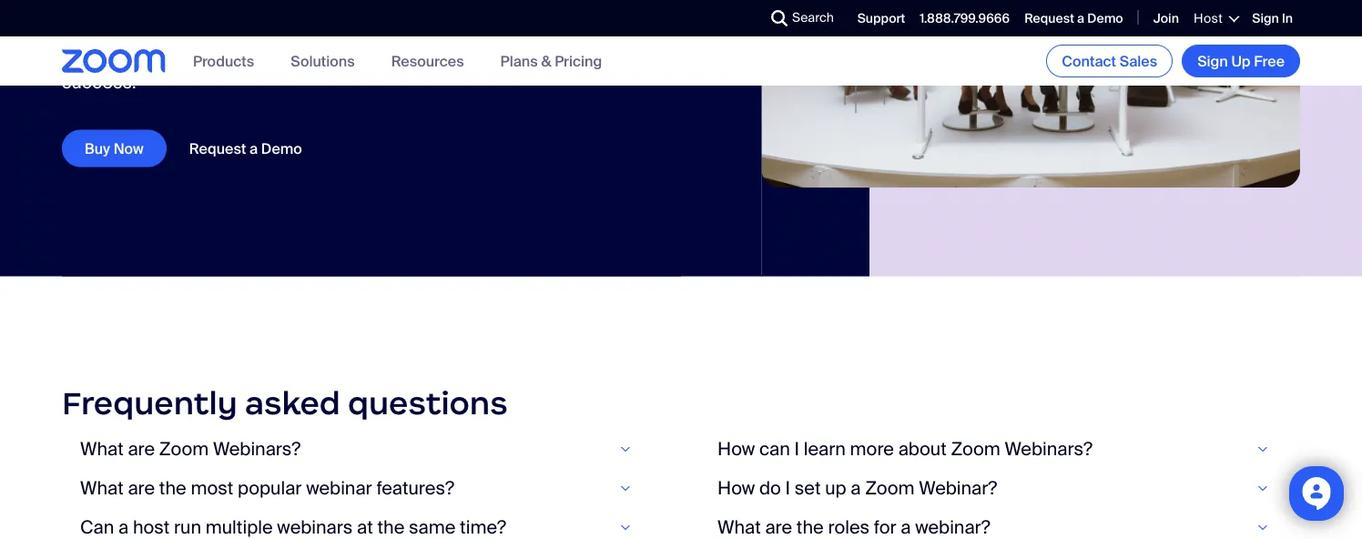 Task type: vqa. For each thing, say whether or not it's contained in the screenshot.
more to the bottom
yes



Task type: locate. For each thing, give the bounding box(es) containing it.
request a demo up contact
[[1025, 10, 1123, 27]]

zoom up the products
[[199, 27, 249, 50]]

are
[[128, 438, 155, 461], [128, 477, 155, 500]]

&
[[541, 51, 551, 70]]

2 horizontal spatial a
[[1077, 10, 1085, 27]]

1 vertical spatial are
[[128, 477, 155, 500]]

resources button
[[391, 51, 464, 70]]

the left most
[[159, 477, 186, 500]]

request
[[1025, 10, 1074, 27], [189, 139, 246, 158]]

contact sales link
[[1047, 45, 1173, 77]]

0 vertical spatial more
[[62, 49, 106, 72]]

0 vertical spatial demo
[[1088, 10, 1123, 27]]

1 how from the top
[[718, 438, 755, 461]]

0 vertical spatial can
[[581, 27, 612, 50]]

can
[[581, 27, 612, 50], [759, 438, 790, 461]]

ways
[[502, 27, 543, 50]]

a
[[1077, 10, 1085, 27], [250, 139, 258, 158], [851, 477, 861, 500]]

are down frequently
[[128, 438, 155, 461]]

the inside get started with zoom webinars and discover all the ways you can reach more people, engage your audiences, and track metrics core to your success.
[[471, 27, 498, 50]]

search
[[792, 9, 834, 26]]

0 horizontal spatial request
[[189, 139, 246, 158]]

can up do
[[759, 438, 790, 461]]

what are the most popular webinar features?
[[80, 477, 454, 500]]

contact
[[1062, 51, 1116, 71]]

0 vertical spatial request a demo
[[1025, 10, 1123, 27]]

0 vertical spatial a
[[1077, 10, 1085, 27]]

1 vertical spatial how
[[718, 477, 755, 500]]

sign
[[1252, 10, 1279, 27], [1198, 51, 1228, 71]]

1 horizontal spatial your
[[594, 49, 630, 72]]

0 vertical spatial request
[[1025, 10, 1074, 27]]

webinars? up what are the most popular webinar features?
[[213, 438, 301, 461]]

and up solutions popup button
[[336, 27, 368, 50]]

the
[[471, 27, 498, 50], [159, 477, 186, 500]]

0 horizontal spatial sign
[[1198, 51, 1228, 71]]

demo
[[1088, 10, 1123, 27], [261, 139, 302, 158]]

solutions button
[[291, 51, 355, 70]]

more inside frequently asked questions element
[[850, 438, 894, 461]]

how for how can i learn more about zoom webinars?
[[718, 438, 755, 461]]

1 horizontal spatial request
[[1025, 10, 1074, 27]]

asked
[[245, 383, 340, 423]]

0 vertical spatial are
[[128, 438, 155, 461]]

search image
[[771, 10, 788, 26], [771, 10, 788, 26]]

1 what from the top
[[80, 438, 124, 461]]

1 horizontal spatial can
[[759, 438, 790, 461]]

request a demo link down products popup button
[[166, 130, 325, 167]]

in
[[1282, 10, 1293, 27]]

your right engage
[[245, 49, 281, 72]]

features?
[[376, 477, 454, 500]]

0 vertical spatial what
[[80, 438, 124, 461]]

2 vertical spatial a
[[851, 477, 861, 500]]

the inside frequently asked questions element
[[159, 477, 186, 500]]

your
[[245, 49, 281, 72], [594, 49, 630, 72]]

most
[[191, 477, 233, 500]]

1 webinars? from the left
[[213, 438, 301, 461]]

to
[[573, 49, 590, 72]]

can up pricing at top
[[581, 27, 612, 50]]

how left do
[[718, 477, 755, 500]]

your right "to"
[[594, 49, 630, 72]]

request a demo link up contact
[[1025, 10, 1123, 27]]

request a demo for bottommost the 'request a demo' link
[[189, 139, 302, 158]]

0 horizontal spatial the
[[159, 477, 186, 500]]

request up contact
[[1025, 10, 1074, 27]]

sign left up
[[1198, 51, 1228, 71]]

0 horizontal spatial i
[[786, 477, 791, 500]]

i left the 'learn'
[[795, 438, 800, 461]]

0 horizontal spatial can
[[581, 27, 612, 50]]

1 vertical spatial request
[[189, 139, 246, 158]]

up
[[1232, 51, 1251, 71]]

2 how from the top
[[718, 477, 755, 500]]

what for what are zoom webinars?
[[80, 438, 124, 461]]

0 horizontal spatial more
[[62, 49, 106, 72]]

1 horizontal spatial request a demo
[[1025, 10, 1123, 27]]

1 horizontal spatial webinars?
[[1005, 438, 1093, 461]]

i
[[795, 438, 800, 461], [786, 477, 791, 500]]

sign in
[[1252, 10, 1293, 27]]

1 vertical spatial demo
[[261, 139, 302, 158]]

0 vertical spatial how
[[718, 438, 755, 461]]

2 what from the top
[[80, 477, 124, 500]]

join
[[1153, 10, 1179, 27]]

are for the
[[128, 477, 155, 500]]

1 horizontal spatial request a demo link
[[1025, 10, 1123, 27]]

1 vertical spatial more
[[850, 438, 894, 461]]

0 horizontal spatial request a demo
[[189, 139, 302, 158]]

1 horizontal spatial i
[[795, 438, 800, 461]]

1 vertical spatial i
[[786, 477, 791, 500]]

2 are from the top
[[128, 477, 155, 500]]

1 vertical spatial what
[[80, 477, 124, 500]]

what
[[80, 438, 124, 461], [80, 477, 124, 500]]

support link
[[858, 10, 906, 27]]

zoom down how can i learn more about zoom webinars?
[[865, 477, 915, 500]]

0 vertical spatial i
[[795, 438, 800, 461]]

zoom up webinar?
[[951, 438, 1001, 461]]

more
[[62, 49, 106, 72], [850, 438, 894, 461]]

1 vertical spatial sign
[[1198, 51, 1228, 71]]

0 vertical spatial request a demo link
[[1025, 10, 1123, 27]]

get started with zoom webinars and discover all the ways you can reach more people, engage your audiences, and track metrics core to your success.
[[62, 27, 664, 94]]

1 vertical spatial a
[[250, 139, 258, 158]]

request a demo link
[[1025, 10, 1123, 27], [166, 130, 325, 167]]

metrics
[[463, 49, 527, 72]]

1 vertical spatial the
[[159, 477, 186, 500]]

are down what are zoom webinars?
[[128, 477, 155, 500]]

webinars?
[[213, 438, 301, 461], [1005, 438, 1093, 461]]

more left people,
[[62, 49, 106, 72]]

pricing
[[555, 51, 602, 70]]

1 vertical spatial can
[[759, 438, 790, 461]]

how left the 'learn'
[[718, 438, 755, 461]]

webinars? up how do i set up a zoom webinar? dropdown button
[[1005, 438, 1093, 461]]

more up how do i set up a zoom webinar?
[[850, 438, 894, 461]]

0 horizontal spatial demo
[[261, 139, 302, 158]]

request a demo down products popup button
[[189, 139, 302, 158]]

1 vertical spatial request a demo
[[189, 139, 302, 158]]

how
[[718, 438, 755, 461], [718, 477, 755, 500]]

zoom
[[199, 27, 249, 50], [159, 438, 209, 461], [951, 438, 1001, 461], [865, 477, 915, 500]]

1 horizontal spatial demo
[[1088, 10, 1123, 27]]

and
[[336, 27, 368, 50], [381, 49, 413, 72]]

sign left in in the right of the page
[[1252, 10, 1279, 27]]

request down the products
[[189, 139, 246, 158]]

demo for the right the 'request a demo' link
[[1088, 10, 1123, 27]]

more inside get started with zoom webinars and discover all the ways you can reach more people, engage your audiences, and track metrics core to your success.
[[62, 49, 106, 72]]

1 horizontal spatial sign
[[1252, 10, 1279, 27]]

0 vertical spatial the
[[471, 27, 498, 50]]

learn
[[804, 438, 846, 461]]

now
[[114, 139, 144, 158]]

0 horizontal spatial webinars?
[[213, 438, 301, 461]]

sign in link
[[1252, 10, 1293, 27]]

success.
[[62, 71, 136, 94]]

i right do
[[786, 477, 791, 500]]

1 horizontal spatial more
[[850, 438, 894, 461]]

demo for bottommost the 'request a demo' link
[[261, 139, 302, 158]]

0 horizontal spatial your
[[245, 49, 281, 72]]

and left track
[[381, 49, 413, 72]]

contact sales
[[1062, 51, 1158, 71]]

questions
[[348, 383, 508, 423]]

1 horizontal spatial the
[[471, 27, 498, 50]]

0 vertical spatial sign
[[1252, 10, 1279, 27]]

1 your from the left
[[245, 49, 281, 72]]

0 horizontal spatial request a demo link
[[166, 130, 325, 167]]

0 horizontal spatial a
[[250, 139, 258, 158]]

request a demo
[[1025, 10, 1123, 27], [189, 139, 302, 158]]

plans
[[501, 51, 538, 70]]

the right all
[[471, 27, 498, 50]]

1 are from the top
[[128, 438, 155, 461]]

i for set
[[786, 477, 791, 500]]

people,
[[110, 49, 173, 72]]

1 horizontal spatial a
[[851, 477, 861, 500]]

resources
[[391, 51, 464, 70]]



Task type: describe. For each thing, give the bounding box(es) containing it.
2 your from the left
[[594, 49, 630, 72]]

sign for sign up free
[[1198, 51, 1228, 71]]

frequently
[[62, 383, 237, 423]]

what for what are the most popular webinar features?
[[80, 477, 124, 500]]

what are zoom webinars?
[[80, 438, 301, 461]]

about
[[899, 438, 947, 461]]

are for zoom
[[128, 438, 155, 461]]

started
[[97, 27, 156, 50]]

2 webinars? from the left
[[1005, 438, 1093, 461]]

i for learn
[[795, 438, 800, 461]]

plans & pricing
[[501, 51, 602, 70]]

zoom logo image
[[62, 49, 166, 73]]

frequently asked questions element
[[62, 383, 1300, 539]]

sign for sign in
[[1252, 10, 1279, 27]]

sign up free link
[[1182, 45, 1300, 77]]

support
[[858, 10, 906, 27]]

engage
[[177, 49, 241, 72]]

webinar?
[[919, 477, 997, 500]]

webinars
[[253, 27, 332, 50]]

do
[[759, 477, 781, 500]]

with
[[161, 27, 195, 50]]

what are zoom webinars? button
[[80, 438, 645, 461]]

sign up free
[[1198, 51, 1285, 71]]

core
[[531, 49, 569, 72]]

host
[[1194, 10, 1223, 27]]

buy now link
[[62, 130, 166, 167]]

1 horizontal spatial and
[[381, 49, 413, 72]]

you
[[547, 27, 577, 50]]

sales
[[1120, 51, 1158, 71]]

how can i learn more about zoom webinars? button
[[718, 438, 1282, 461]]

solutions
[[291, 51, 355, 70]]

get
[[62, 27, 92, 50]]

host button
[[1194, 10, 1238, 27]]

audiences,
[[285, 49, 377, 72]]

join link
[[1153, 10, 1179, 27]]

webinar
[[306, 477, 372, 500]]

a for the right the 'request a demo' link
[[1077, 10, 1085, 27]]

discover
[[372, 27, 443, 50]]

what are the most popular webinar features? button
[[80, 477, 645, 500]]

frequently asked questions
[[62, 383, 508, 423]]

how do i set up a zoom webinar? button
[[718, 477, 1282, 500]]

popular
[[238, 477, 302, 500]]

zoom inside get started with zoom webinars and discover all the ways you can reach more people, engage your audiences, and track metrics core to your success.
[[199, 27, 249, 50]]

how can i learn more about zoom webinars?
[[718, 438, 1093, 461]]

1.888.799.9666 link
[[920, 10, 1010, 27]]

plans & pricing link
[[501, 51, 602, 70]]

how for how do i set up a zoom webinar?
[[718, 477, 755, 500]]

0 horizontal spatial and
[[336, 27, 368, 50]]

request a demo for the right the 'request a demo' link
[[1025, 10, 1123, 27]]

how do i set up a zoom webinar?
[[718, 477, 997, 500]]

products
[[193, 51, 254, 70]]

track
[[417, 49, 459, 72]]

a for bottommost the 'request a demo' link
[[250, 139, 258, 158]]

can inside frequently asked questions element
[[759, 438, 790, 461]]

buy now
[[85, 139, 144, 158]]

free
[[1254, 51, 1285, 71]]

zoom up most
[[159, 438, 209, 461]]

set
[[795, 477, 821, 500]]

1 vertical spatial request a demo link
[[166, 130, 325, 167]]

buy
[[85, 139, 110, 158]]

up
[[825, 477, 847, 500]]

1.888.799.9666
[[920, 10, 1010, 27]]

reach
[[616, 27, 664, 50]]

products button
[[193, 51, 254, 70]]

all
[[448, 27, 466, 50]]

can inside get started with zoom webinars and discover all the ways you can reach more people, engage your audiences, and track metrics core to your success.
[[581, 27, 612, 50]]

request for bottommost the 'request a demo' link
[[189, 139, 246, 158]]

request for the right the 'request a demo' link
[[1025, 10, 1074, 27]]



